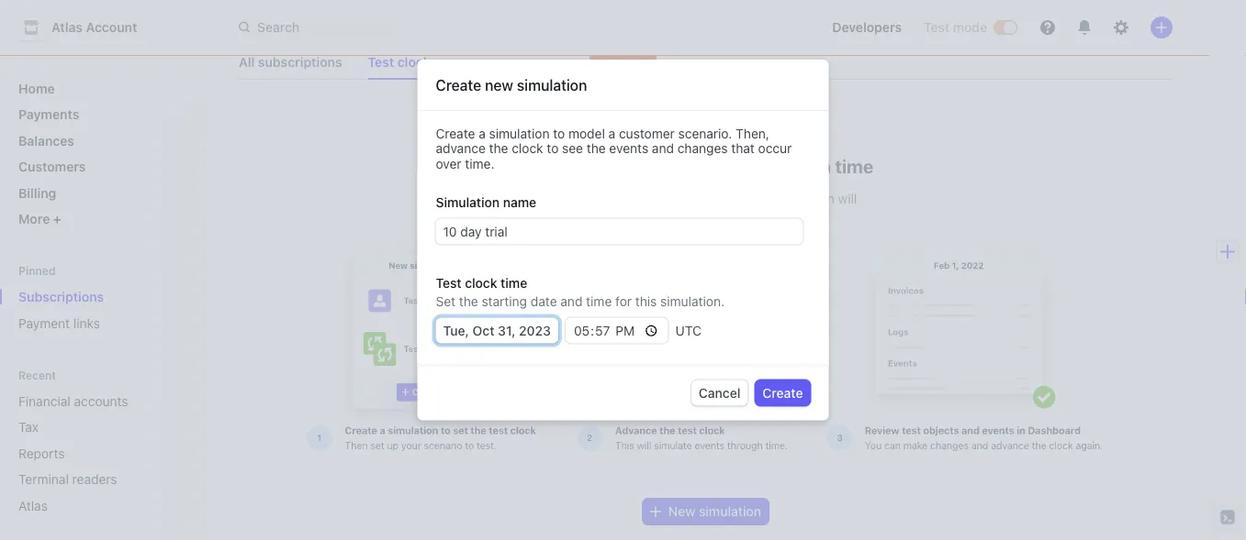 Task type: locate. For each thing, give the bounding box(es) containing it.
time left for
[[586, 294, 612, 309]]

0 vertical spatial atlas
[[51, 20, 83, 35]]

simulation for new
[[517, 77, 587, 94]]

recent
[[18, 369, 56, 382]]

time.
[[465, 156, 494, 171]]

home link
[[11, 73, 187, 103]]

2 vertical spatial simulation
[[699, 505, 761, 520]]

date
[[531, 294, 557, 309]]

account
[[86, 20, 137, 35]]

the right the advance
[[489, 141, 508, 156]]

test mode
[[924, 20, 987, 35]]

2 vertical spatial and
[[560, 294, 583, 309]]

subscriptions up subscriptions at the left top of page
[[239, 13, 406, 43]]

1 horizontal spatial a
[[608, 126, 615, 141]]

payments link
[[11, 100, 187, 129]]

1 horizontal spatial subscriptions
[[239, 13, 406, 43]]

and inside "test clock time set the starting date and time for this simulation."
[[560, 294, 583, 309]]

atlas
[[51, 20, 83, 35], [18, 499, 48, 514]]

1 vertical spatial atlas
[[18, 499, 48, 514]]

simulation inside button
[[699, 505, 761, 520]]

time up "will"
[[835, 156, 874, 177]]

0 horizontal spatial atlas
[[18, 499, 48, 514]]

that inside create a simulation to model a customer scenario. then, advance the clock to see the events and changes that occur over time.
[[731, 141, 755, 156]]

that
[[731, 141, 755, 156], [714, 192, 738, 207]]

that left occur
[[731, 141, 755, 156]]

financial accounts link
[[11, 387, 162, 416]]

time
[[835, 156, 874, 177], [501, 276, 527, 291], [586, 294, 612, 309]]

1 vertical spatial clock
[[465, 276, 497, 291]]

and right the events
[[652, 141, 674, 156]]

you
[[711, 210, 733, 225]]

that inside simplify testing and check that your integration will work exactly as you expected.
[[714, 192, 738, 207]]

reports
[[18, 446, 65, 461]]

simulation name
[[436, 195, 536, 210]]

terminal readers link
[[11, 465, 162, 495]]

balances link
[[11, 126, 187, 156]]

atlas link
[[11, 491, 162, 521]]

0 horizontal spatial the
[[459, 294, 478, 309]]

0 vertical spatial subscriptions
[[239, 13, 406, 43]]

atlas inside atlas link
[[18, 499, 48, 514]]

subscriptions
[[258, 55, 342, 70]]

0 vertical spatial simulation
[[517, 77, 587, 94]]

terminal readers
[[18, 472, 117, 488]]

clock left see
[[512, 141, 543, 156]]

testing
[[605, 192, 646, 207]]

1 horizontal spatial atlas
[[51, 20, 83, 35]]

all subscriptions link
[[231, 50, 349, 76]]

new simulation
[[668, 505, 761, 520]]

0 vertical spatial and
[[652, 141, 674, 156]]

1 vertical spatial subscriptions
[[18, 290, 104, 305]]

1 vertical spatial test
[[368, 55, 394, 70]]

scenarios
[[674, 156, 758, 177]]

clock up starting
[[465, 276, 497, 291]]

a
[[479, 126, 486, 141], [608, 126, 615, 141]]

2 horizontal spatial time
[[835, 156, 874, 177]]

clock inside "test clock time set the starting date and time for this simulation."
[[465, 276, 497, 291]]

to
[[553, 126, 565, 141], [547, 141, 559, 156]]

billing
[[18, 185, 56, 201]]

create up the over
[[436, 126, 475, 141]]

the
[[489, 141, 508, 156], [587, 141, 606, 156], [459, 294, 478, 309]]

0 horizontal spatial clock
[[465, 276, 497, 291]]

search
[[257, 20, 299, 35]]

test left mode in the right top of the page
[[924, 20, 950, 35]]

create inside create a simulation to model a customer scenario. then, advance the clock to see the events and changes that occur over time.
[[436, 126, 475, 141]]

changes
[[677, 141, 728, 156]]

0 horizontal spatial subscriptions
[[18, 290, 104, 305]]

that up you at right top
[[714, 192, 738, 207]]

1 vertical spatial time
[[501, 276, 527, 291]]

then,
[[736, 126, 769, 141]]

1 horizontal spatial test
[[436, 276, 461, 291]]

and up exactly
[[649, 192, 672, 207]]

simulation right new
[[699, 505, 761, 520]]

atlas down terminal
[[18, 499, 48, 514]]

tab list
[[231, 46, 1173, 80]]

test up the set
[[436, 276, 461, 291]]

1 vertical spatial and
[[649, 192, 672, 207]]

0 horizontal spatial a
[[479, 126, 486, 141]]

tue,
[[443, 323, 469, 339]]

payments
[[18, 107, 79, 122]]

the right the set
[[459, 294, 478, 309]]

time up starting
[[501, 276, 527, 291]]

a right model at the top left of the page
[[608, 126, 615, 141]]

customers link
[[11, 152, 187, 182]]

and inside simplify testing and check that your integration will work exactly as you expected.
[[649, 192, 672, 207]]

more button
[[11, 204, 187, 234]]

1 vertical spatial simulation
[[489, 126, 550, 141]]

subscriptions up payment links
[[18, 290, 104, 305]]

simulation
[[517, 77, 587, 94], [489, 126, 550, 141], [699, 505, 761, 520]]

a up time.
[[479, 126, 486, 141]]

2 vertical spatial time
[[586, 294, 612, 309]]

create left new on the left of page
[[436, 77, 481, 94]]

1 horizontal spatial the
[[489, 141, 508, 156]]

integration
[[771, 192, 834, 207]]

atlas inside atlas account "button"
[[51, 20, 83, 35]]

test for test mode
[[924, 20, 950, 35]]

tab list containing all subscriptions
[[231, 46, 1173, 80]]

0 vertical spatial clock
[[512, 141, 543, 156]]

test clock time set the starting date and time for this simulation.
[[436, 276, 725, 309]]

customers
[[18, 159, 86, 174]]

0 vertical spatial create
[[436, 77, 481, 94]]

0 horizontal spatial time
[[501, 276, 527, 291]]

0 horizontal spatial test
[[368, 55, 394, 70]]

simulation down create new simulation
[[489, 126, 550, 141]]

financial accounts
[[18, 394, 128, 409]]

0 vertical spatial time
[[835, 156, 874, 177]]

simulation inside create a simulation to model a customer scenario. then, advance the clock to see the events and changes that occur over time.
[[489, 126, 550, 141]]

2 vertical spatial create
[[763, 386, 803, 401]]

1 vertical spatial that
[[714, 192, 738, 207]]

0 vertical spatial test
[[924, 20, 950, 35]]

pinned
[[18, 265, 56, 278]]

payment
[[18, 316, 70, 331]]

svg image
[[650, 508, 661, 519]]

data
[[624, 57, 649, 67]]

over
[[436, 156, 461, 171]]

create right cancel in the right of the page
[[763, 386, 803, 401]]

the inside "test clock time set the starting date and time for this simulation."
[[459, 294, 478, 309]]

and right date
[[560, 294, 583, 309]]

0 vertical spatial that
[[731, 141, 755, 156]]

atlas left account
[[51, 20, 83, 35]]

create new simulation
[[436, 77, 587, 94]]

simulation right new on the left of page
[[517, 77, 587, 94]]

atlas account
[[51, 20, 137, 35]]

test
[[597, 57, 621, 67]]

1 vertical spatial create
[[436, 126, 475, 141]]

2 vertical spatial test
[[436, 276, 461, 291]]

test inside tab list
[[368, 55, 394, 70]]

payment links link
[[11, 309, 187, 338]]

test clocks
[[368, 55, 437, 70]]

cancel
[[699, 386, 740, 401]]

test left clocks
[[368, 55, 394, 70]]

2 horizontal spatial test
[[924, 20, 950, 35]]

clock
[[512, 141, 543, 156], [465, 276, 497, 291]]

1 horizontal spatial clock
[[512, 141, 543, 156]]

create
[[436, 77, 481, 94], [436, 126, 475, 141], [763, 386, 803, 401]]

the right see
[[587, 141, 606, 156]]

to left see
[[547, 141, 559, 156]]



Task type: describe. For each thing, give the bounding box(es) containing it.
developers link
[[825, 13, 909, 42]]

test clocks link
[[360, 50, 444, 76]]

simulation
[[436, 195, 500, 210]]

recent element
[[0, 387, 202, 521]]

all
[[239, 55, 255, 70]]

balances
[[18, 133, 74, 148]]

pinned element
[[11, 282, 187, 338]]

more
[[18, 212, 53, 227]]

simplify
[[554, 192, 602, 207]]

Simulation name text field
[[436, 219, 803, 245]]

tue, oct 31, 2023 button
[[436, 318, 558, 344]]

test data
[[597, 57, 649, 67]]

links
[[73, 316, 100, 331]]

simulate billing scenarios through time
[[538, 156, 874, 177]]

1 a from the left
[[479, 126, 486, 141]]

create inside create "button"
[[763, 386, 803, 401]]

model
[[568, 126, 605, 141]]

test inside "test clock time set the starting date and time for this simulation."
[[436, 276, 461, 291]]

expected.
[[736, 210, 795, 225]]

pinned navigation links element
[[11, 264, 187, 338]]

customer
[[619, 126, 675, 141]]

as
[[694, 210, 708, 225]]

oct
[[473, 323, 494, 339]]

your
[[741, 192, 767, 207]]

2023
[[519, 323, 551, 339]]

events
[[609, 141, 648, 156]]

tue, oct 31, 2023
[[443, 323, 551, 339]]

create button
[[755, 381, 810, 406]]

new simulation button
[[643, 500, 769, 526]]

simulate
[[538, 156, 614, 177]]

recent navigation links element
[[0, 368, 202, 521]]

atlas for atlas
[[18, 499, 48, 514]]

cancel button
[[691, 381, 748, 406]]

tax link
[[11, 413, 162, 443]]

create for create a simulation to model a customer scenario. then, advance the clock to see the events and changes that occur over time.
[[436, 126, 475, 141]]

core navigation links element
[[11, 73, 187, 234]]

scenario.
[[678, 126, 732, 141]]

work
[[616, 210, 645, 225]]

clock inside create a simulation to model a customer scenario. then, advance the clock to see the events and changes that occur over time.
[[512, 141, 543, 156]]

create a simulation to model a customer scenario. then, advance the clock to see the events and changes that occur over time.
[[436, 126, 792, 171]]

atlas for atlas account
[[51, 20, 83, 35]]

new
[[668, 505, 695, 520]]

billing link
[[11, 178, 187, 208]]

create for create new simulation
[[436, 77, 481, 94]]

31,
[[498, 323, 516, 339]]

set
[[436, 294, 456, 309]]

atlas account button
[[18, 15, 156, 40]]

test for test clocks
[[368, 55, 394, 70]]

tax
[[18, 420, 39, 435]]

developers
[[832, 20, 902, 35]]

home
[[18, 81, 55, 96]]

advance
[[436, 141, 486, 156]]

will
[[838, 192, 857, 207]]

2 horizontal spatial the
[[587, 141, 606, 156]]

simulation.
[[660, 294, 725, 309]]

this
[[635, 294, 657, 309]]

2 a from the left
[[608, 126, 615, 141]]

1 horizontal spatial time
[[586, 294, 612, 309]]

reports link
[[11, 439, 162, 469]]

00:00 time field
[[566, 318, 668, 344]]

utc
[[676, 323, 702, 339]]

see
[[562, 141, 583, 156]]

simulation for a
[[489, 126, 550, 141]]

readers
[[72, 472, 117, 488]]

check
[[675, 192, 711, 207]]

new
[[485, 77, 513, 94]]

financial
[[18, 394, 70, 409]]

through
[[762, 156, 831, 177]]

terminal
[[18, 472, 69, 488]]

to left model at the top left of the page
[[553, 126, 565, 141]]

accounts
[[74, 394, 128, 409]]

starting
[[482, 294, 527, 309]]

and inside create a simulation to model a customer scenario. then, advance the clock to see the events and changes that occur over time.
[[652, 141, 674, 156]]

occur
[[758, 141, 792, 156]]

mode
[[953, 20, 987, 35]]

payment links
[[18, 316, 100, 331]]

subscriptions inside pinned element
[[18, 290, 104, 305]]

billing
[[618, 156, 670, 177]]

subscriptions link
[[11, 282, 187, 312]]

exactly
[[649, 210, 691, 225]]

Search search field
[[228, 11, 746, 44]]

clocks
[[397, 55, 437, 70]]

simplify testing and check that your integration will work exactly as you expected.
[[554, 192, 857, 225]]

all subscriptions
[[239, 55, 342, 70]]

for
[[615, 294, 632, 309]]

name
[[503, 195, 536, 210]]



Task type: vqa. For each thing, say whether or not it's contained in the screenshot.
to
yes



